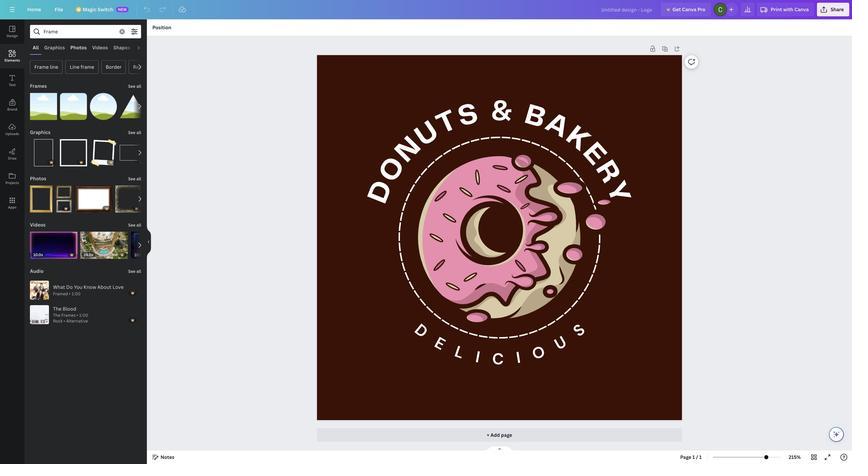 Task type: locate. For each thing, give the bounding box(es) containing it.
audio
[[136, 44, 149, 51], [30, 268, 44, 274]]

0 horizontal spatial canva
[[683, 6, 697, 13]]

graphics right all
[[44, 44, 65, 51]]

0 horizontal spatial frame
[[81, 64, 94, 70]]

5 see all from the top
[[128, 269, 141, 274]]

frame inside button
[[162, 64, 176, 70]]

d inside d e l
[[410, 320, 432, 343]]

text button
[[0, 68, 25, 93]]

1 all from the top
[[136, 83, 141, 89]]

0 horizontal spatial •
[[64, 318, 65, 324]]

1 vertical spatial graphics
[[30, 129, 51, 136]]

share
[[831, 6, 845, 13]]

blood
[[63, 306, 76, 312]]

print
[[771, 6, 783, 13]]

frames inside button
[[30, 83, 47, 89]]

notes button
[[150, 452, 177, 463]]

0 horizontal spatial 10.0s group
[[30, 228, 78, 259]]

framed • 1:00
[[53, 291, 81, 297]]

i
[[474, 347, 482, 368], [515, 348, 522, 369]]

/
[[697, 454, 699, 461]]

10.0s group
[[30, 228, 78, 259], [131, 232, 179, 259]]

all for photos
[[136, 176, 141, 182]]

0 vertical spatial frames
[[30, 83, 47, 89]]

elements button
[[0, 44, 25, 68]]

2 the from the top
[[53, 313, 60, 318]]

y
[[602, 178, 635, 207]]

5 see from the top
[[128, 269, 136, 274]]

5 see all button from the top
[[128, 265, 142, 278]]

graphics button
[[42, 41, 68, 54], [29, 126, 51, 139]]

know
[[84, 284, 96, 291]]

framed
[[53, 291, 68, 297]]

photos button down search elements search box
[[68, 41, 90, 54]]

see all
[[128, 83, 141, 89], [128, 130, 141, 136], [128, 176, 141, 182], [128, 222, 141, 228], [128, 269, 141, 274]]

projects button
[[0, 166, 25, 191]]

4 all from the top
[[136, 222, 141, 228]]

3 all from the top
[[136, 176, 141, 182]]

shapes
[[113, 44, 130, 51]]

0 horizontal spatial videos button
[[29, 218, 46, 232]]

1 vertical spatial the
[[53, 313, 60, 318]]

design
[[7, 33, 18, 38]]

videos button down three vintage photo frames cutout
[[29, 218, 46, 232]]

home link
[[22, 3, 47, 16]]

about
[[97, 284, 111, 291]]

canva
[[683, 6, 697, 13], [795, 6, 810, 13]]

Design title text field
[[596, 3, 659, 16]]

o inside o u s
[[530, 342, 548, 365]]

videos
[[92, 44, 108, 51], [30, 222, 46, 228]]

hide image
[[147, 226, 151, 258]]

0 vertical spatial o
[[375, 153, 411, 187]]

1:00
[[72, 291, 81, 297], [79, 313, 88, 318]]

0 vertical spatial videos
[[92, 44, 108, 51]]

0 horizontal spatial o
[[375, 153, 411, 187]]

uploads button
[[0, 117, 25, 142]]

215%
[[789, 454, 801, 461]]

e inside d e l
[[431, 333, 449, 355]]

0 horizontal spatial photos
[[30, 175, 46, 182]]

1 vertical spatial 1:00
[[79, 313, 88, 318]]

the left the blood
[[53, 306, 62, 312]]

1 horizontal spatial audio button
[[133, 41, 152, 54]]

0 horizontal spatial videos
[[30, 222, 46, 228]]

graphics button down square frame image
[[29, 126, 51, 139]]

3 see from the top
[[128, 176, 136, 182]]

1 vertical spatial e
[[431, 333, 449, 355]]

canva left pro
[[683, 6, 697, 13]]

1 horizontal spatial frame
[[162, 64, 176, 70]]

page
[[501, 432, 513, 439]]

see all button for photos
[[128, 172, 142, 186]]

frame inside button
[[81, 64, 94, 70]]

e
[[578, 139, 611, 171], [431, 333, 449, 355]]

2 all from the top
[[136, 130, 141, 136]]

1 horizontal spatial frames
[[61, 313, 76, 318]]

file
[[55, 6, 63, 13]]

show pages image
[[484, 446, 516, 451]]

photos
[[70, 44, 87, 51], [30, 175, 46, 182]]

i right c
[[515, 348, 522, 369]]

rock, alternative, 60 seconds element
[[53, 313, 88, 324]]

group
[[30, 89, 57, 120], [60, 89, 87, 120], [90, 89, 117, 120], [120, 93, 147, 120], [30, 135, 57, 166], [60, 135, 87, 166], [90, 135, 117, 166], [120, 139, 147, 166], [30, 181, 72, 213], [75, 181, 113, 213], [115, 181, 143, 213]]

4 see from the top
[[128, 222, 136, 228]]

1 horizontal spatial o
[[530, 342, 548, 365]]

0 vertical spatial the
[[53, 306, 62, 312]]

0 horizontal spatial d
[[365, 177, 399, 207]]

frame right line
[[81, 64, 94, 70]]

see all button for videos
[[128, 218, 142, 232]]

frames button
[[29, 79, 48, 93]]

see all for audio
[[128, 269, 141, 274]]

the down the "the blood" at the left
[[53, 313, 60, 318]]

draw button
[[0, 142, 25, 166]]

1 horizontal spatial canva
[[795, 6, 810, 13]]

uploads
[[5, 131, 19, 136]]

o for o
[[375, 153, 411, 187]]

24.0s
[[84, 252, 93, 257]]

0 horizontal spatial 10.0s
[[33, 252, 43, 257]]

0 horizontal spatial 1
[[693, 454, 696, 461]]

1 horizontal spatial videos button
[[90, 41, 111, 54]]

frame for rectangular frame
[[162, 64, 176, 70]]

the
[[53, 306, 62, 312], [53, 313, 60, 318]]

do
[[66, 284, 73, 291]]

2 see all from the top
[[128, 130, 141, 136]]

1 frame from the left
[[81, 64, 94, 70]]

5 all from the top
[[136, 269, 141, 274]]

1 vertical spatial frames
[[61, 313, 76, 318]]

1 vertical spatial videos button
[[29, 218, 46, 232]]

d
[[365, 177, 399, 207], [410, 320, 432, 343]]

2 see all button from the top
[[128, 126, 142, 139]]

1 vertical spatial audio button
[[29, 265, 44, 278]]

share button
[[818, 3, 850, 16]]

2 frame from the left
[[162, 64, 176, 70]]

see all button for frames
[[128, 79, 142, 93]]

1 see from the top
[[128, 83, 136, 89]]

0 vertical spatial photos
[[70, 44, 87, 51]]

1 vertical spatial o
[[530, 342, 548, 365]]

3 see all from the top
[[128, 176, 141, 182]]

see all for frames
[[128, 83, 141, 89]]

canva assistant image
[[833, 431, 841, 439]]

the blood
[[53, 306, 76, 312]]

o
[[375, 153, 411, 187], [530, 342, 548, 365]]

4 see all from the top
[[128, 222, 141, 228]]

1 horizontal spatial d
[[410, 320, 432, 343]]

get
[[673, 6, 681, 13]]

videos button left 'shapes' at top left
[[90, 41, 111, 54]]

1 see all button from the top
[[128, 79, 142, 93]]

line frame
[[70, 64, 94, 70]]

1 horizontal spatial videos
[[92, 44, 108, 51]]

0 horizontal spatial audio button
[[29, 265, 44, 278]]

frame
[[34, 64, 49, 70]]

1 vertical spatial videos
[[30, 222, 46, 228]]

1 horizontal spatial 10.0s
[[134, 252, 144, 257]]

1 horizontal spatial 10.0s group
[[131, 232, 179, 259]]

alternative
[[66, 318, 88, 324]]

the frames • 1:00 rock • alternative
[[53, 313, 88, 324]]

line
[[70, 64, 80, 70]]

frames down the blood
[[61, 313, 76, 318]]

line
[[50, 64, 58, 70]]

4 see all button from the top
[[128, 218, 142, 232]]

rectangular frame button
[[129, 60, 180, 74]]

1 see all from the top
[[128, 83, 141, 89]]

print with canva
[[771, 6, 810, 13]]

0 horizontal spatial e
[[431, 333, 449, 355]]

frame right rectangular
[[162, 64, 176, 70]]

0 vertical spatial e
[[578, 139, 611, 171]]

0 vertical spatial graphics
[[44, 44, 65, 51]]

1 horizontal spatial u
[[551, 332, 570, 355]]

see all for graphics
[[128, 130, 141, 136]]

0 vertical spatial audio
[[136, 44, 149, 51]]

0 vertical spatial graphics button
[[42, 41, 68, 54]]

photos down search elements search box
[[70, 44, 87, 51]]

s inside o u s
[[569, 320, 590, 342]]

rectangle frame rounded image
[[120, 139, 147, 166]]

0 vertical spatial videos button
[[90, 41, 111, 54]]

audio button
[[133, 41, 152, 54], [29, 265, 44, 278]]

1 horizontal spatial 1
[[700, 454, 702, 461]]

u
[[412, 117, 444, 152], [551, 332, 570, 355]]

all for frames
[[136, 83, 141, 89]]

see for graphics
[[128, 130, 136, 136]]

notes
[[161, 454, 174, 461]]

2 1 from the left
[[700, 454, 702, 461]]

1 vertical spatial d
[[410, 320, 432, 343]]

1
[[693, 454, 696, 461], [700, 454, 702, 461]]

border
[[106, 64, 122, 70]]

with
[[784, 6, 794, 13]]

1 canva from the left
[[683, 6, 697, 13]]

0 vertical spatial s
[[456, 100, 482, 132]]

b
[[522, 101, 549, 133]]

projects
[[5, 180, 19, 185]]

1 right /
[[700, 454, 702, 461]]

the inside the frames • 1:00 rock • alternative
[[53, 313, 60, 318]]

frames
[[30, 83, 47, 89], [61, 313, 76, 318]]

1 vertical spatial s
[[569, 320, 590, 342]]

position button
[[150, 22, 174, 33]]

1 horizontal spatial s
[[569, 320, 590, 342]]

line frame button
[[65, 60, 99, 74]]

1 horizontal spatial audio
[[136, 44, 149, 51]]

videos down three vintage photo frames cutout
[[30, 222, 46, 228]]

frames down frame
[[30, 83, 47, 89]]

1 the from the top
[[53, 306, 62, 312]]

0 vertical spatial photos button
[[68, 41, 90, 54]]

0 vertical spatial u
[[412, 117, 444, 152]]

i right "l"
[[474, 347, 482, 368]]

main menu bar
[[0, 0, 853, 19]]

canva right 'with'
[[795, 6, 810, 13]]

apps button
[[0, 191, 25, 216]]

photos up three vintage photo frames cutout
[[30, 175, 46, 182]]

1 vertical spatial u
[[551, 332, 570, 355]]

2 canva from the left
[[795, 6, 810, 13]]

all
[[136, 83, 141, 89], [136, 130, 141, 136], [136, 176, 141, 182], [136, 222, 141, 228], [136, 269, 141, 274]]

videos left 'shapes' at top left
[[92, 44, 108, 51]]

0 vertical spatial d
[[365, 177, 399, 207]]

gold frame image
[[115, 186, 143, 213]]

1 left /
[[693, 454, 696, 461]]

3 see all button from the top
[[128, 172, 142, 186]]

0 horizontal spatial frames
[[30, 83, 47, 89]]

1 vertical spatial photos button
[[29, 172, 47, 186]]

0 horizontal spatial audio
[[30, 268, 44, 274]]

see for audio
[[128, 269, 136, 274]]

u inside o u s
[[551, 332, 570, 355]]

0 vertical spatial audio button
[[133, 41, 152, 54]]

graphics up a4 gradients frame image
[[30, 129, 51, 136]]

polaroid frame image
[[90, 139, 117, 166]]

photos button right projects "button"
[[29, 172, 47, 186]]

d for d e l
[[410, 320, 432, 343]]

0 horizontal spatial s
[[456, 100, 482, 132]]

10.0s
[[33, 252, 43, 257], [134, 252, 144, 257]]

graphics button right all
[[42, 41, 68, 54]]

1 horizontal spatial i
[[515, 348, 522, 369]]

videos button
[[90, 41, 111, 54], [29, 218, 46, 232]]

what
[[53, 284, 65, 291]]

see
[[128, 83, 136, 89], [128, 130, 136, 136], [128, 176, 136, 182], [128, 222, 136, 228], [128, 269, 136, 274]]

you
[[74, 284, 82, 291]]

2 see from the top
[[128, 130, 136, 136]]

canva inside button
[[683, 6, 697, 13]]



Task type: describe. For each thing, give the bounding box(es) containing it.
2 10.0s from the left
[[134, 252, 144, 257]]

draw
[[8, 156, 17, 161]]

text
[[9, 82, 16, 87]]

c
[[492, 349, 504, 370]]

elements
[[5, 58, 20, 63]]

border button
[[101, 60, 126, 74]]

+
[[487, 432, 490, 439]]

1 vertical spatial audio
[[30, 268, 44, 274]]

1 horizontal spatial e
[[578, 139, 611, 171]]

get canva pro
[[673, 6, 706, 13]]

l
[[452, 342, 467, 364]]

0 horizontal spatial photos button
[[29, 172, 47, 186]]

&
[[491, 98, 513, 126]]

d e l
[[410, 320, 467, 364]]

add
[[491, 432, 500, 439]]

brand
[[7, 107, 17, 112]]

square frame image
[[30, 93, 57, 120]]

o for o u s
[[530, 342, 548, 365]]

get canva pro button
[[662, 3, 712, 16]]

d for d
[[365, 177, 399, 207]]

rectangular frame
[[133, 64, 176, 70]]

square frame illustration image
[[60, 139, 87, 166]]

frames inside the frames • 1:00 rock • alternative
[[61, 313, 76, 318]]

magic switch
[[83, 6, 113, 13]]

1 horizontal spatial •
[[69, 291, 71, 297]]

1 1 from the left
[[693, 454, 696, 461]]

frame line
[[34, 64, 58, 70]]

a
[[542, 109, 574, 144]]

page
[[681, 454, 692, 461]]

r
[[591, 157, 625, 188]]

triangle up frame image
[[120, 93, 147, 120]]

frame for line frame
[[81, 64, 94, 70]]

all button
[[30, 41, 42, 54]]

pro
[[698, 6, 706, 13]]

print with canva button
[[758, 3, 815, 16]]

the for the frames • 1:00 rock • alternative
[[53, 313, 60, 318]]

24.0s group
[[80, 228, 128, 259]]

1:00 inside the frames • 1:00 rock • alternative
[[79, 313, 88, 318]]

Search elements search field
[[44, 25, 115, 38]]

see for frames
[[128, 83, 136, 89]]

see for videos
[[128, 222, 136, 228]]

rock
[[53, 318, 63, 324]]

frame line button
[[30, 60, 63, 74]]

page 1 / 1
[[681, 454, 702, 461]]

circle frame image
[[90, 93, 117, 120]]

all for videos
[[136, 222, 141, 228]]

all
[[33, 44, 39, 51]]

position
[[153, 24, 171, 31]]

+ add page button
[[317, 429, 683, 442]]

1 vertical spatial photos
[[30, 175, 46, 182]]

three vintage photo frames cutout image
[[30, 186, 72, 213]]

all for graphics
[[136, 130, 141, 136]]

empty picture frame image
[[75, 186, 113, 213]]

see for photos
[[128, 176, 136, 182]]

what do you know about love
[[53, 284, 124, 291]]

canva inside 'dropdown button'
[[795, 6, 810, 13]]

a4 gradients frame image
[[30, 139, 57, 166]]

see all button for audio
[[128, 265, 142, 278]]

love
[[113, 284, 124, 291]]

all for audio
[[136, 269, 141, 274]]

side panel tab list
[[0, 19, 25, 216]]

apps
[[8, 205, 16, 210]]

home
[[27, 6, 41, 13]]

see all button for graphics
[[128, 126, 142, 139]]

rectangular
[[133, 64, 161, 70]]

switch
[[98, 6, 113, 13]]

2 horizontal spatial •
[[77, 313, 78, 318]]

215% button
[[784, 452, 807, 463]]

o u s
[[530, 320, 590, 365]]

file button
[[49, 3, 68, 16]]

see all for photos
[[128, 176, 141, 182]]

new
[[118, 7, 127, 12]]

1 vertical spatial graphics button
[[29, 126, 51, 139]]

brand button
[[0, 93, 25, 117]]

k
[[562, 122, 595, 157]]

1 horizontal spatial photos
[[70, 44, 87, 51]]

shapes button
[[111, 41, 133, 54]]

0 vertical spatial 1:00
[[72, 291, 81, 297]]

rounded square frame image
[[60, 93, 87, 120]]

t
[[433, 107, 462, 140]]

+ add page
[[487, 432, 513, 439]]

magic
[[83, 6, 97, 13]]

design button
[[0, 19, 25, 44]]

1 horizontal spatial photos button
[[68, 41, 90, 54]]

0 horizontal spatial i
[[474, 347, 482, 368]]

the for the blood
[[53, 306, 62, 312]]

see all for videos
[[128, 222, 141, 228]]

0 horizontal spatial u
[[412, 117, 444, 152]]

1 10.0s from the left
[[33, 252, 43, 257]]

n
[[392, 133, 427, 168]]



Task type: vqa. For each thing, say whether or not it's contained in the screenshot.
Team 1 Image for top team 1 ELEMENT
no



